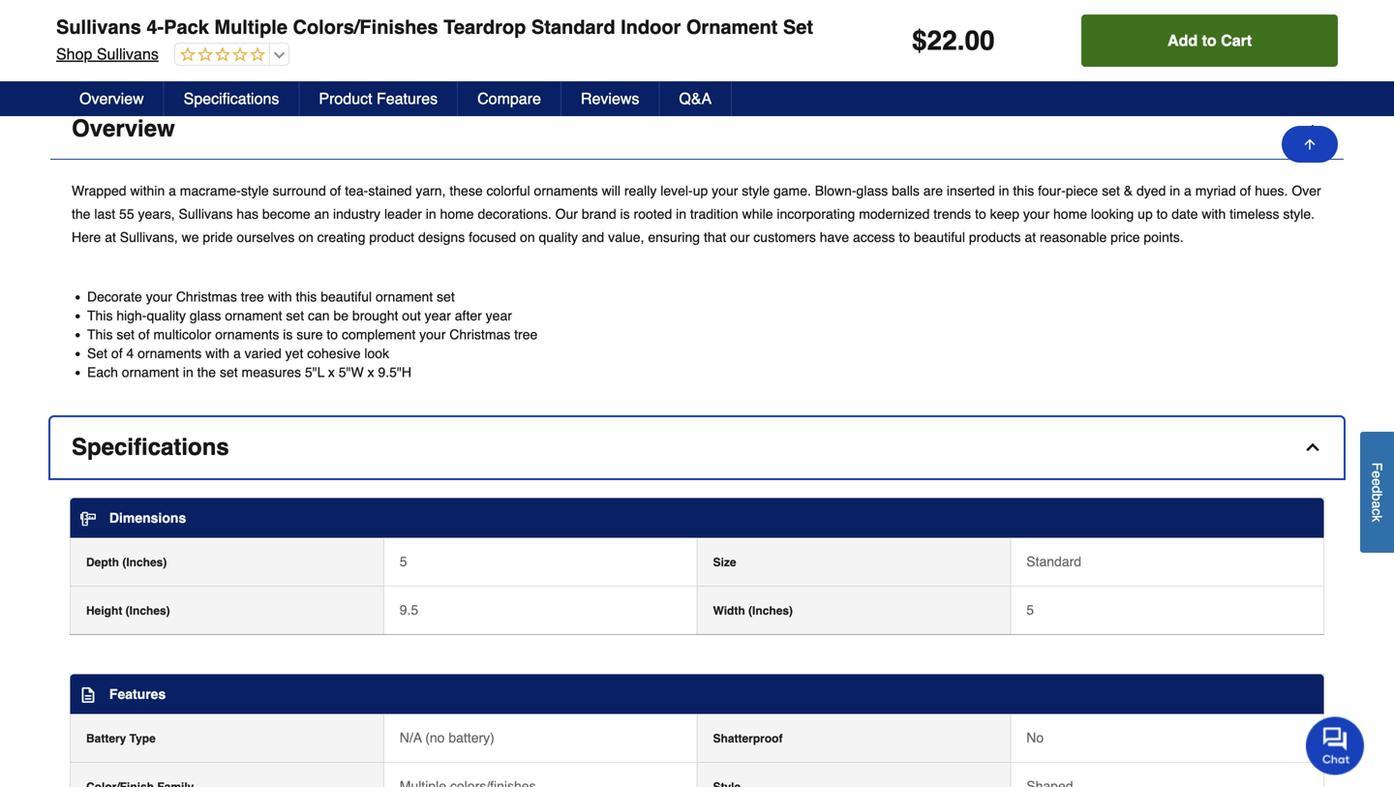 Task type: locate. For each thing, give the bounding box(es) containing it.
0 horizontal spatial home
[[440, 206, 474, 222]]

incorporating
[[777, 206, 855, 222]]

0 horizontal spatial with
[[205, 346, 230, 361]]

beautiful down trends
[[914, 229, 966, 245]]

ornaments inside wrapped within a macrame-style surround of tea-stained yarn, these colorful ornaments will really level-up your style game. blown-glass balls are inserted in this four-piece set & dyed in a myriad of hues. over the last 55 years, sullivans has become an industry leader in home decorations. our brand is rooted in tradition while incorporating modernized trends to keep your home looking up to date with timeless style. here at sullivans, we pride ourselves on creating product designs focused on quality and value, ensuring that our customers have access to beautiful products at reasonable price points.
[[534, 183, 598, 198]]

to up cohesive
[[327, 327, 338, 342]]

1 this from the top
[[87, 308, 113, 323]]

glass up modernized
[[857, 183, 888, 198]]

2 x from the left
[[368, 365, 374, 380]]

set up each
[[87, 346, 108, 361]]

1 e from the top
[[1370, 471, 1385, 478]]

ornament up varied
[[225, 308, 282, 323]]

sullivans down macrame-
[[179, 206, 233, 222]]

to right add
[[1202, 31, 1217, 49]]

(inches)
[[122, 556, 167, 569], [126, 604, 170, 618], [749, 604, 793, 618]]

glass
[[857, 183, 888, 198], [190, 308, 221, 323]]

1 vertical spatial tree
[[514, 327, 538, 342]]

0 horizontal spatial x
[[328, 365, 335, 380]]

while
[[742, 206, 773, 222]]

$
[[912, 25, 927, 56]]

quality down our
[[539, 229, 578, 245]]

5"w
[[339, 365, 364, 380]]

1 horizontal spatial ornaments
[[215, 327, 279, 342]]

set down designs
[[437, 289, 455, 304]]

in up keep
[[999, 183, 1010, 198]]

ornament up the out
[[376, 289, 433, 304]]

.
[[958, 25, 965, 56]]

55
[[119, 206, 134, 222]]

x
[[328, 365, 335, 380], [368, 365, 374, 380]]

1 horizontal spatial x
[[368, 365, 374, 380]]

1 horizontal spatial features
[[377, 90, 438, 107]]

2 horizontal spatial ornaments
[[534, 183, 598, 198]]

0 horizontal spatial at
[[105, 229, 116, 245]]

of left tea-
[[330, 183, 341, 198]]

1 horizontal spatial tree
[[514, 327, 538, 342]]

year
[[425, 308, 451, 323], [486, 308, 512, 323]]

0 horizontal spatial year
[[425, 308, 451, 323]]

multicolor
[[153, 327, 211, 342]]

piece
[[1066, 183, 1099, 198]]

ornament
[[376, 289, 433, 304], [225, 308, 282, 323], [122, 365, 179, 380]]

1 horizontal spatial standard
[[1027, 554, 1082, 569]]

1 horizontal spatial on
[[520, 229, 535, 245]]

0 vertical spatial this
[[87, 308, 113, 323]]

1 horizontal spatial quality
[[539, 229, 578, 245]]

2 style from the left
[[742, 183, 770, 198]]

of up timeless
[[1240, 183, 1252, 198]]

2 vertical spatial ornaments
[[138, 346, 202, 361]]

5"l
[[305, 365, 325, 380]]

ornaments up varied
[[215, 327, 279, 342]]

set
[[1102, 183, 1120, 198], [437, 289, 455, 304], [286, 308, 304, 323], [117, 327, 135, 342], [220, 365, 238, 380]]

(inches) right depth
[[122, 556, 167, 569]]

1 horizontal spatial style
[[742, 183, 770, 198]]

sullivans inside wrapped within a macrame-style surround of tea-stained yarn, these colorful ornaments will really level-up your style game. blown-glass balls are inserted in this four-piece set & dyed in a myriad of hues. over the last 55 years, sullivans has become an industry leader in home decorations. our brand is rooted in tradition while incorporating modernized trends to keep your home looking up to date with timeless style. here at sullivans, we pride ourselves on creating product designs focused on quality and value, ensuring that our customers have access to beautiful products at reasonable price points.
[[179, 206, 233, 222]]

complement
[[342, 327, 416, 342]]

x right 5"w at left
[[368, 365, 374, 380]]

set right the ornament
[[783, 16, 814, 38]]

indoor
[[621, 16, 681, 38]]

inserted
[[947, 183, 995, 198]]

decorations.
[[478, 206, 552, 222]]

2 on from the left
[[520, 229, 535, 245]]

a inside decorate your christmas tree with this beautiful ornament set this high-quality glass ornament set can be brought out year after year this set of multicolor ornaments is sure to complement your christmas tree set of 4 ornaments with a varied yet cohesive look each ornament in the set measures 5"l x 5"w x 9.5"h
[[233, 346, 241, 361]]

add to cart button
[[1082, 15, 1338, 67]]

years,
[[138, 206, 175, 222]]

style up the while
[[742, 183, 770, 198]]

overview up within
[[72, 115, 175, 142]]

at
[[105, 229, 116, 245], [1025, 229, 1036, 245]]

1 vertical spatial ornaments
[[215, 327, 279, 342]]

the down multicolor on the left of the page
[[197, 365, 216, 380]]

this down decorate
[[87, 308, 113, 323]]

a left varied
[[233, 346, 241, 361]]

with down multicolor on the left of the page
[[205, 346, 230, 361]]

0 horizontal spatial set
[[87, 346, 108, 361]]

cart
[[1221, 31, 1252, 49]]

1 horizontal spatial set
[[783, 16, 814, 38]]

1 horizontal spatial at
[[1025, 229, 1036, 245]]

overview down shop sullivans
[[79, 90, 144, 107]]

1 vertical spatial features
[[109, 686, 166, 702]]

christmas up multicolor on the left of the page
[[176, 289, 237, 304]]

5
[[400, 554, 407, 569], [1027, 602, 1034, 618]]

in down multicolor on the left of the page
[[183, 365, 193, 380]]

1 horizontal spatial is
[[620, 206, 630, 222]]

set inside wrapped within a macrame-style surround of tea-stained yarn, these colorful ornaments will really level-up your style game. blown-glass balls are inserted in this four-piece set & dyed in a myriad of hues. over the last 55 years, sullivans has become an industry leader in home decorations. our brand is rooted in tradition while incorporating modernized trends to keep your home looking up to date with timeless style. here at sullivans, we pride ourselves on creating product designs focused on quality and value, ensuring that our customers have access to beautiful products at reasonable price points.
[[1102, 183, 1120, 198]]

sullivans
[[56, 16, 141, 38], [97, 45, 159, 63], [179, 206, 233, 222]]

overview button down shop sullivans
[[60, 81, 164, 116]]

e up b
[[1370, 478, 1385, 486]]

0 vertical spatial the
[[72, 206, 91, 222]]

2 horizontal spatial ornament
[[376, 289, 433, 304]]

ornament down 4
[[122, 365, 179, 380]]

with down myriad at the right top
[[1202, 206, 1226, 222]]

2 vertical spatial ornament
[[122, 365, 179, 380]]

will
[[602, 183, 621, 198]]

0 horizontal spatial up
[[693, 183, 708, 198]]

1 vertical spatial 5
[[1027, 602, 1034, 618]]

features right 'product' at the top
[[377, 90, 438, 107]]

1 horizontal spatial glass
[[857, 183, 888, 198]]

0 horizontal spatial ornament
[[122, 365, 179, 380]]

this up each
[[87, 327, 113, 342]]

reviews
[[581, 90, 640, 107]]

0 vertical spatial glass
[[857, 183, 888, 198]]

sullivans down the 4-
[[97, 45, 159, 63]]

a
[[169, 183, 176, 198], [1184, 183, 1192, 198], [233, 346, 241, 361], [1370, 501, 1385, 509]]

up
[[693, 183, 708, 198], [1138, 206, 1153, 222]]

(inches) for 9.5
[[126, 604, 170, 618]]

set
[[783, 16, 814, 38], [87, 346, 108, 361]]

in down the level-
[[676, 206, 687, 222]]

christmas down after
[[450, 327, 511, 342]]

year right the out
[[425, 308, 451, 323]]

1 vertical spatial sullivans
[[97, 45, 159, 63]]

this left the 'four-'
[[1013, 183, 1035, 198]]

specifications down zero stars image
[[184, 90, 279, 107]]

product features
[[319, 90, 438, 107]]

within
[[130, 183, 165, 198]]

n/a
[[400, 730, 422, 745]]

products
[[969, 229, 1021, 245]]

tradition
[[690, 206, 739, 222]]

0 vertical spatial quality
[[539, 229, 578, 245]]

1 home from the left
[[440, 206, 474, 222]]

add to cart
[[1168, 31, 1252, 49]]

1 horizontal spatial this
[[1013, 183, 1035, 198]]

wrapped within a macrame-style surround of tea-stained yarn, these colorful ornaments will really level-up your style game. blown-glass balls are inserted in this four-piece set & dyed in a myriad of hues. over the last 55 years, sullivans has become an industry leader in home decorations. our brand is rooted in tradition while incorporating modernized trends to keep your home looking up to date with timeless style. here at sullivans, we pride ourselves on creating product designs focused on quality and value, ensuring that our customers have access to beautiful products at reasonable price points.
[[72, 183, 1322, 245]]

with
[[1202, 206, 1226, 222], [268, 289, 292, 304], [205, 346, 230, 361]]

over
[[1292, 183, 1322, 198]]

0 horizontal spatial tree
[[241, 289, 264, 304]]

0 horizontal spatial standard
[[532, 16, 616, 38]]

on down decorations.
[[520, 229, 535, 245]]

(inches) right width
[[749, 604, 793, 618]]

0 horizontal spatial on
[[298, 229, 314, 245]]

at right products
[[1025, 229, 1036, 245]]

be
[[334, 308, 349, 323]]

industry
[[333, 206, 381, 222]]

2 e from the top
[[1370, 478, 1385, 486]]

your down the 'four-'
[[1024, 206, 1050, 222]]

n/a (no battery)
[[400, 730, 495, 745]]

0 vertical spatial set
[[783, 16, 814, 38]]

1 vertical spatial this
[[87, 327, 113, 342]]

home down these at the left of the page
[[440, 206, 474, 222]]

1 vertical spatial beautiful
[[321, 289, 372, 304]]

is up yet
[[283, 327, 293, 342]]

specifications button
[[164, 81, 300, 116], [50, 417, 1344, 478]]

that
[[704, 229, 727, 245]]

is up value,
[[620, 206, 630, 222]]

0 vertical spatial overview
[[79, 90, 144, 107]]

the left last
[[72, 206, 91, 222]]

4-
[[147, 16, 164, 38]]

2 horizontal spatial with
[[1202, 206, 1226, 222]]

e up d
[[1370, 471, 1385, 478]]

of
[[330, 183, 341, 198], [1240, 183, 1252, 198], [138, 327, 150, 342], [111, 346, 123, 361]]

sullivans,
[[120, 229, 178, 245]]

compare
[[478, 90, 541, 107]]

overview
[[79, 90, 144, 107], [72, 115, 175, 142]]

width (inches)
[[713, 604, 793, 618]]

1 horizontal spatial christmas
[[450, 327, 511, 342]]

0 vertical spatial sullivans
[[56, 16, 141, 38]]

beautiful up be
[[321, 289, 372, 304]]

quality up multicolor on the left of the page
[[147, 308, 186, 323]]

look
[[364, 346, 389, 361]]

in inside decorate your christmas tree with this beautiful ornament set this high-quality glass ornament set can be brought out year after year this set of multicolor ornaments is sure to complement your christmas tree set of 4 ornaments with a varied yet cohesive look each ornament in the set measures 5"l x 5"w x 9.5"h
[[183, 365, 193, 380]]

1 horizontal spatial ornament
[[225, 308, 282, 323]]

width
[[713, 604, 745, 618]]

at down last
[[105, 229, 116, 245]]

dimensions
[[109, 510, 186, 526]]

sullivans 4-pack multiple colors/finishes teardrop standard indoor ornament set
[[56, 16, 814, 38]]

22
[[927, 25, 958, 56]]

sullivans up shop sullivans
[[56, 16, 141, 38]]

your up tradition at the top of page
[[712, 183, 738, 198]]

quality inside decorate your christmas tree with this beautiful ornament set this high-quality glass ornament set can be brought out year after year this set of multicolor ornaments is sure to complement your christmas tree set of 4 ornaments with a varied yet cohesive look each ornament in the set measures 5"l x 5"w x 9.5"h
[[147, 308, 186, 323]]

to left date on the top of the page
[[1157, 206, 1168, 222]]

0 horizontal spatial ornaments
[[138, 346, 202, 361]]

yet
[[285, 346, 303, 361]]

1 horizontal spatial year
[[486, 308, 512, 323]]

tree
[[241, 289, 264, 304], [514, 327, 538, 342]]

is inside decorate your christmas tree with this beautiful ornament set this high-quality glass ornament set can be brought out year after year this set of multicolor ornaments is sure to complement your christmas tree set of 4 ornaments with a varied yet cohesive look each ornament in the set measures 5"l x 5"w x 9.5"h
[[283, 327, 293, 342]]

0 horizontal spatial christmas
[[176, 289, 237, 304]]

features up type
[[109, 686, 166, 702]]

0 vertical spatial with
[[1202, 206, 1226, 222]]

0 vertical spatial beautiful
[[914, 229, 966, 245]]

0 horizontal spatial features
[[109, 686, 166, 702]]

0 horizontal spatial beautiful
[[321, 289, 372, 304]]

cohesive
[[307, 346, 361, 361]]

1 horizontal spatial home
[[1054, 206, 1088, 222]]

glass inside wrapped within a macrame-style surround of tea-stained yarn, these colorful ornaments will really level-up your style game. blown-glass balls are inserted in this four-piece set & dyed in a myriad of hues. over the last 55 years, sullivans has become an industry leader in home decorations. our brand is rooted in tradition while incorporating modernized trends to keep your home looking up to date with timeless style. here at sullivans, we pride ourselves on creating product designs focused on quality and value, ensuring that our customers have access to beautiful products at reasonable price points.
[[857, 183, 888, 198]]

0 horizontal spatial the
[[72, 206, 91, 222]]

1 style from the left
[[241, 183, 269, 198]]

1 vertical spatial up
[[1138, 206, 1153, 222]]

0 horizontal spatial 5
[[400, 554, 407, 569]]

0 vertical spatial this
[[1013, 183, 1035, 198]]

00
[[965, 25, 995, 56]]

this up the 'can'
[[296, 289, 317, 304]]

0 horizontal spatial this
[[296, 289, 317, 304]]

shop
[[56, 45, 92, 63]]

in down yarn,
[[426, 206, 436, 222]]

1 horizontal spatial with
[[268, 289, 292, 304]]

multiple
[[214, 16, 288, 38]]

0 vertical spatial is
[[620, 206, 630, 222]]

the
[[72, 206, 91, 222], [197, 365, 216, 380]]

have
[[820, 229, 849, 245]]

style
[[241, 183, 269, 198], [742, 183, 770, 198]]

home up reasonable
[[1054, 206, 1088, 222]]

ornaments down multicolor on the left of the page
[[138, 346, 202, 361]]

1 vertical spatial ornament
[[225, 308, 282, 323]]

0 horizontal spatial style
[[241, 183, 269, 198]]

0 horizontal spatial quality
[[147, 308, 186, 323]]

(inches) right height
[[126, 604, 170, 618]]

up down dyed
[[1138, 206, 1153, 222]]

is inside wrapped within a macrame-style surround of tea-stained yarn, these colorful ornaments will really level-up your style game. blown-glass balls are inserted in this four-piece set & dyed in a myriad of hues. over the last 55 years, sullivans has become an industry leader in home decorations. our brand is rooted in tradition while incorporating modernized trends to keep your home looking up to date with timeless style. here at sullivans, we pride ourselves on creating product designs focused on quality and value, ensuring that our customers have access to beautiful products at reasonable price points.
[[620, 206, 630, 222]]

on down become
[[298, 229, 314, 245]]

1 horizontal spatial beautiful
[[914, 229, 966, 245]]

up up tradition at the top of page
[[693, 183, 708, 198]]

0 vertical spatial features
[[377, 90, 438, 107]]

ornaments
[[534, 183, 598, 198], [215, 327, 279, 342], [138, 346, 202, 361]]

glass up multicolor on the left of the page
[[190, 308, 221, 323]]

high-
[[117, 308, 147, 323]]

1 vertical spatial is
[[283, 327, 293, 342]]

specifications
[[184, 90, 279, 107], [72, 434, 229, 460]]

set left &
[[1102, 183, 1120, 198]]

ornaments up our
[[534, 183, 598, 198]]

2 vertical spatial sullivans
[[179, 206, 233, 222]]

our
[[556, 206, 578, 222]]

0 vertical spatial ornaments
[[534, 183, 598, 198]]

style up has
[[241, 183, 269, 198]]

1 vertical spatial this
[[296, 289, 317, 304]]

arrow up image
[[1303, 137, 1318, 152]]

f e e d b a c k button
[[1361, 432, 1395, 553]]

creating
[[317, 229, 366, 245]]

overview button
[[60, 81, 164, 116], [50, 99, 1344, 160]]

1 vertical spatial set
[[87, 346, 108, 361]]

a up k
[[1370, 501, 1385, 509]]

1 vertical spatial the
[[197, 365, 216, 380]]

0 vertical spatial ornament
[[376, 289, 433, 304]]

year right after
[[486, 308, 512, 323]]

2 vertical spatial with
[[205, 346, 230, 361]]

0 horizontal spatial is
[[283, 327, 293, 342]]

1 horizontal spatial the
[[197, 365, 216, 380]]

specifications up the dimensions at the bottom
[[72, 434, 229, 460]]

this
[[1013, 183, 1035, 198], [296, 289, 317, 304]]

beautiful inside wrapped within a macrame-style surround of tea-stained yarn, these colorful ornaments will really level-up your style game. blown-glass balls are inserted in this four-piece set & dyed in a myriad of hues. over the last 55 years, sullivans has become an industry leader in home decorations. our brand is rooted in tradition while incorporating modernized trends to keep your home looking up to date with timeless style. here at sullivans, we pride ourselves on creating product designs focused on quality and value, ensuring that our customers have access to beautiful products at reasonable price points.
[[914, 229, 966, 245]]

with up yet
[[268, 289, 292, 304]]

1 vertical spatial glass
[[190, 308, 221, 323]]

x right 5"l
[[328, 365, 335, 380]]

chat invite button image
[[1306, 716, 1366, 775]]

overview button up the level-
[[50, 99, 1344, 160]]

1 vertical spatial quality
[[147, 308, 186, 323]]

this inside wrapped within a macrame-style surround of tea-stained yarn, these colorful ornaments will really level-up your style game. blown-glass balls are inserted in this four-piece set & dyed in a myriad of hues. over the last 55 years, sullivans has become an industry leader in home decorations. our brand is rooted in tradition while incorporating modernized trends to keep your home looking up to date with timeless style. here at sullivans, we pride ourselves on creating product designs focused on quality and value, ensuring that our customers have access to beautiful products at reasonable price points.
[[1013, 183, 1035, 198]]

0 horizontal spatial glass
[[190, 308, 221, 323]]



Task type: vqa. For each thing, say whether or not it's contained in the screenshot.
the bottom chevron up icon
yes



Task type: describe. For each thing, give the bounding box(es) containing it.
1 horizontal spatial up
[[1138, 206, 1153, 222]]

your down the out
[[419, 327, 446, 342]]

set inside decorate your christmas tree with this beautiful ornament set this high-quality glass ornament set can be brought out year after year this set of multicolor ornaments is sure to complement your christmas tree set of 4 ornaments with a varied yet cohesive look each ornament in the set measures 5"l x 5"w x 9.5"h
[[87, 346, 108, 361]]

can
[[308, 308, 330, 323]]

rooted
[[634, 206, 672, 222]]

out
[[402, 308, 421, 323]]

2 at from the left
[[1025, 229, 1036, 245]]

beautiful inside decorate your christmas tree with this beautiful ornament set this high-quality glass ornament set can be brought out year after year this set of multicolor ornaments is sure to complement your christmas tree set of 4 ornaments with a varied yet cohesive look each ornament in the set measures 5"l x 5"w x 9.5"h
[[321, 289, 372, 304]]

f e e d b a c k
[[1370, 463, 1385, 522]]

four-
[[1038, 183, 1066, 198]]

sure
[[297, 327, 323, 342]]

dimensions image
[[80, 511, 96, 527]]

decorate your christmas tree with this beautiful ornament set this high-quality glass ornament set can be brought out year after year this set of multicolor ornaments is sure to complement your christmas tree set of 4 ornaments with a varied yet cohesive look each ornament in the set measures 5"l x 5"w x 9.5"h
[[87, 289, 538, 380]]

depth
[[86, 556, 119, 569]]

1 vertical spatial specifications button
[[50, 417, 1344, 478]]

pack
[[164, 16, 209, 38]]

0 vertical spatial specifications button
[[164, 81, 300, 116]]

become
[[262, 206, 311, 222]]

0 vertical spatial tree
[[241, 289, 264, 304]]

this inside decorate your christmas tree with this beautiful ornament set this high-quality glass ornament set can be brought out year after year this set of multicolor ornaments is sure to complement your christmas tree set of 4 ornaments with a varied yet cohesive look each ornament in the set measures 5"l x 5"w x 9.5"h
[[296, 289, 317, 304]]

set up 4
[[117, 327, 135, 342]]

the inside decorate your christmas tree with this beautiful ornament set this high-quality glass ornament set can be brought out year after year this set of multicolor ornaments is sure to complement your christmas tree set of 4 ornaments with a varied yet cohesive look each ornament in the set measures 5"l x 5"w x 9.5"h
[[197, 365, 216, 380]]

after
[[455, 308, 482, 323]]

product
[[319, 90, 372, 107]]

the inside wrapped within a macrame-style surround of tea-stained yarn, these colorful ornaments will really level-up your style game. blown-glass balls are inserted in this four-piece set & dyed in a myriad of hues. over the last 55 years, sullivans has become an industry leader in home decorations. our brand is rooted in tradition while incorporating modernized trends to keep your home looking up to date with timeless style. here at sullivans, we pride ourselves on creating product designs focused on quality and value, ensuring that our customers have access to beautiful products at reasonable price points.
[[72, 206, 91, 222]]

we
[[182, 229, 199, 245]]

a inside f e e d b a c k button
[[1370, 501, 1385, 509]]

to left keep
[[975, 206, 987, 222]]

trends
[[934, 206, 972, 222]]

has
[[237, 206, 259, 222]]

product
[[369, 229, 415, 245]]

chevron up image
[[1304, 438, 1323, 457]]

tea-
[[345, 183, 368, 198]]

0 vertical spatial specifications
[[184, 90, 279, 107]]

your up high-
[[146, 289, 172, 304]]

2 year from the left
[[486, 308, 512, 323]]

of left 4
[[111, 346, 123, 361]]

dyed
[[1137, 183, 1166, 198]]

no
[[1027, 730, 1044, 745]]

glass inside decorate your christmas tree with this beautiful ornament set this high-quality glass ornament set can be brought out year after year this set of multicolor ornaments is sure to complement your christmas tree set of 4 ornaments with a varied yet cohesive look each ornament in the set measures 5"l x 5"w x 9.5"h
[[190, 308, 221, 323]]

battery)
[[449, 730, 495, 745]]

with inside wrapped within a macrame-style surround of tea-stained yarn, these colorful ornaments will really level-up your style game. blown-glass balls are inserted in this four-piece set & dyed in a myriad of hues. over the last 55 years, sullivans has become an industry leader in home decorations. our brand is rooted in tradition while incorporating modernized trends to keep your home looking up to date with timeless style. here at sullivans, we pride ourselves on creating product designs focused on quality and value, ensuring that our customers have access to beautiful products at reasonable price points.
[[1202, 206, 1226, 222]]

depth (inches)
[[86, 556, 167, 569]]

are
[[924, 183, 943, 198]]

shop sullivans
[[56, 45, 159, 63]]

9.5
[[400, 602, 419, 618]]

battery type
[[86, 732, 156, 745]]

style.
[[1284, 206, 1315, 222]]

type
[[129, 732, 156, 745]]

to down modernized
[[899, 229, 911, 245]]

set left measures
[[220, 365, 238, 380]]

wrapped
[[72, 183, 126, 198]]

access
[[853, 229, 895, 245]]

features inside button
[[377, 90, 438, 107]]

zero stars image
[[175, 46, 265, 64]]

0 vertical spatial christmas
[[176, 289, 237, 304]]

modernized
[[859, 206, 930, 222]]

timeless
[[1230, 206, 1280, 222]]

to inside add to cart button
[[1202, 31, 1217, 49]]

surround
[[273, 183, 326, 198]]

colorful
[[487, 183, 530, 198]]

9.5"h
[[378, 365, 412, 380]]

ensuring
[[648, 229, 700, 245]]

reasonable
[[1040, 229, 1107, 245]]

2 home from the left
[[1054, 206, 1088, 222]]

each
[[87, 365, 118, 380]]

a right within
[[169, 183, 176, 198]]

k
[[1370, 515, 1385, 522]]

1 vertical spatial with
[[268, 289, 292, 304]]

1 on from the left
[[298, 229, 314, 245]]

set left the 'can'
[[286, 308, 304, 323]]

1 year from the left
[[425, 308, 451, 323]]

keep
[[990, 206, 1020, 222]]

really
[[625, 183, 657, 198]]

0 vertical spatial 5
[[400, 554, 407, 569]]

decorate
[[87, 289, 142, 304]]

shatterproof
[[713, 732, 783, 745]]

ourselves
[[237, 229, 295, 245]]

game.
[[774, 183, 811, 198]]

value,
[[608, 229, 644, 245]]

brought
[[352, 308, 398, 323]]

1 x from the left
[[328, 365, 335, 380]]

pride
[[203, 229, 233, 245]]

q&a
[[679, 90, 712, 107]]

and
[[582, 229, 605, 245]]

of down high-
[[138, 327, 150, 342]]

quality inside wrapped within a macrame-style surround of tea-stained yarn, these colorful ornaments will really level-up your style game. blown-glass balls are inserted in this four-piece set & dyed in a myriad of hues. over the last 55 years, sullivans has become an industry leader in home decorations. our brand is rooted in tradition while incorporating modernized trends to keep your home looking up to date with timeless style. here at sullivans, we pride ourselves on creating product designs focused on quality and value, ensuring that our customers have access to beautiful products at reasonable price points.
[[539, 229, 578, 245]]

last
[[94, 206, 115, 222]]

leader
[[384, 206, 422, 222]]

1 vertical spatial standard
[[1027, 554, 1082, 569]]

in right dyed
[[1170, 183, 1181, 198]]

a up date on the top of the page
[[1184, 183, 1192, 198]]

chevron up image
[[1304, 119, 1323, 138]]

0 vertical spatial up
[[693, 183, 708, 198]]

yarn,
[[416, 183, 446, 198]]

measures
[[242, 365, 301, 380]]

date
[[1172, 206, 1198, 222]]

customers
[[754, 229, 816, 245]]

add
[[1168, 31, 1198, 49]]

stained
[[368, 183, 412, 198]]

notes image
[[80, 688, 96, 703]]

1 vertical spatial overview
[[72, 115, 175, 142]]

2 this from the top
[[87, 327, 113, 342]]

b
[[1370, 493, 1385, 501]]

0 vertical spatial standard
[[532, 16, 616, 38]]

teardrop
[[444, 16, 526, 38]]

q&a button
[[660, 81, 732, 116]]

1 at from the left
[[105, 229, 116, 245]]

height (inches)
[[86, 604, 170, 618]]

size
[[713, 556, 737, 569]]

battery
[[86, 732, 126, 745]]

f
[[1370, 463, 1385, 471]]

level-
[[661, 183, 693, 198]]

compare button
[[458, 81, 562, 116]]

looking
[[1091, 206, 1134, 222]]

brand
[[582, 206, 617, 222]]

hues.
[[1255, 183, 1288, 198]]

1 horizontal spatial 5
[[1027, 602, 1034, 618]]

blown-
[[815, 183, 857, 198]]

balls
[[892, 183, 920, 198]]

ornament
[[687, 16, 778, 38]]

advertisement region
[[50, 0, 1344, 91]]

our
[[730, 229, 750, 245]]

here
[[72, 229, 101, 245]]

(inches) for 5
[[122, 556, 167, 569]]

(no
[[425, 730, 445, 745]]

4
[[126, 346, 134, 361]]

1 vertical spatial specifications
[[72, 434, 229, 460]]

1 vertical spatial christmas
[[450, 327, 511, 342]]

to inside decorate your christmas tree with this beautiful ornament set this high-quality glass ornament set can be brought out year after year this set of multicolor ornaments is sure to complement your christmas tree set of 4 ornaments with a varied yet cohesive look each ornament in the set measures 5"l x 5"w x 9.5"h
[[327, 327, 338, 342]]



